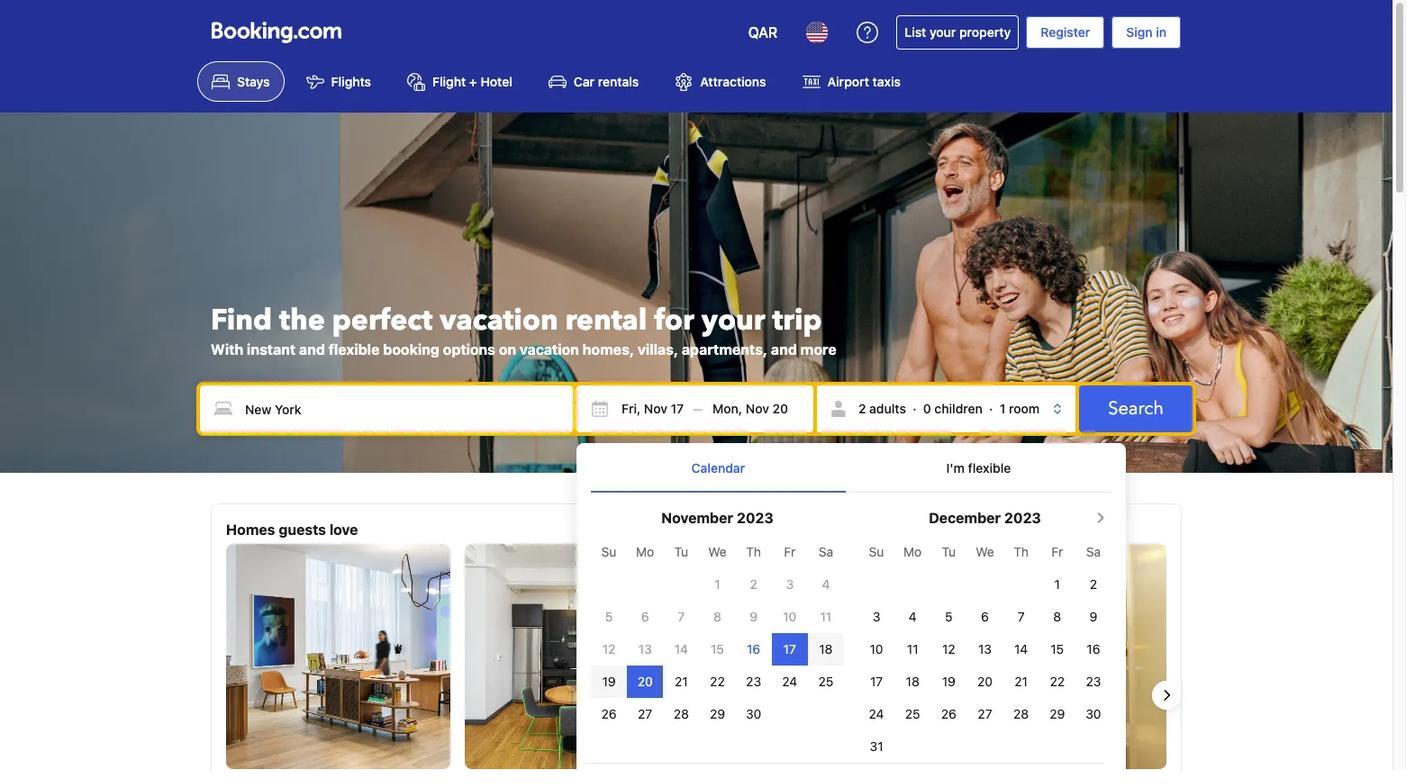 Task type: vqa. For each thing, say whether or not it's contained in the screenshot.
first the 27
yes



Task type: locate. For each thing, give the bounding box(es) containing it.
10 up 17 checkbox
[[870, 641, 884, 657]]

16 for the 16 checkbox
[[747, 641, 761, 657]]

mo
[[636, 544, 655, 559], [904, 544, 922, 559]]

21
[[675, 674, 688, 689], [1015, 674, 1028, 689]]

2
[[859, 401, 867, 417], [750, 576, 758, 592], [1090, 576, 1098, 592]]

0 horizontal spatial 10
[[783, 609, 797, 624]]

nov
[[644, 401, 668, 417], [746, 401, 770, 417]]

1 horizontal spatial and
[[771, 342, 798, 358]]

svg image
[[713, 400, 731, 418]]

30 down 23 checkbox
[[746, 706, 762, 722]]

2 horizontal spatial 17
[[871, 674, 883, 689]]

23
[[746, 674, 762, 689], [1086, 674, 1102, 689]]

the
[[279, 301, 325, 341]]

16 down 9 november 2023 checkbox at bottom right
[[747, 641, 761, 657]]

0 vertical spatial your
[[930, 24, 957, 40]]

2 27 from the left
[[978, 706, 993, 722]]

1 up 8 december 2023 option
[[1055, 576, 1061, 592]]

6
[[642, 609, 649, 624], [982, 609, 990, 624]]

7 up '14 november 2023' 'option'
[[678, 609, 685, 624]]

12 up 19 'checkbox'
[[603, 641, 616, 657]]

1 horizontal spatial 8
[[1054, 609, 1062, 624]]

23 down the 16 checkbox
[[746, 674, 762, 689]]

4 up 11 december 2023 "checkbox"
[[909, 609, 917, 624]]

1 horizontal spatial 16
[[1087, 641, 1101, 657]]

19 up 26 november 2023 option
[[603, 674, 616, 689]]

th for december 2023
[[1014, 544, 1029, 559]]

flexible down perfect
[[329, 342, 380, 358]]

1 we from the left
[[709, 544, 727, 559]]

16
[[747, 641, 761, 657], [1087, 641, 1101, 657]]

9
[[750, 609, 758, 624], [1090, 609, 1098, 624]]

·
[[913, 401, 917, 417], [990, 401, 994, 417]]

22 down 15 november 2023 option
[[710, 674, 725, 689]]

2 su from the left
[[869, 544, 885, 559]]

19
[[603, 674, 616, 689], [943, 674, 956, 689]]

1 horizontal spatial 2
[[859, 401, 867, 417]]

your
[[930, 24, 957, 40], [702, 301, 766, 341]]

25
[[819, 674, 834, 689], [906, 706, 921, 722]]

17 November 2023 checkbox
[[784, 641, 797, 657]]

21 up 28 december 2023 option
[[1015, 674, 1028, 689]]

1 december 2023 element from the left
[[591, 536, 845, 731]]

4 November 2023 checkbox
[[822, 576, 830, 592]]

1 horizontal spatial 29
[[1050, 706, 1066, 722]]

svg image
[[591, 400, 609, 418]]

6 up 13 november 2023 checkbox
[[642, 609, 649, 624]]

27
[[638, 706, 653, 722], [978, 706, 993, 722]]

1 horizontal spatial tu
[[942, 544, 956, 559]]

17 down 10 checkbox
[[871, 674, 883, 689]]

30
[[746, 706, 762, 722], [1086, 706, 1102, 722]]

17 for 17 checkbox
[[871, 674, 883, 689]]

homes
[[226, 522, 275, 538]]

1 horizontal spatial 12
[[943, 641, 956, 657]]

2 horizontal spatial 2
[[1090, 576, 1098, 592]]

2 5 from the left
[[946, 609, 953, 624]]

0 horizontal spatial ·
[[913, 401, 917, 417]]

december 2023 element for december
[[859, 536, 1112, 763]]

2 9 from the left
[[1090, 609, 1098, 624]]

4
[[822, 576, 830, 592], [909, 609, 917, 624]]

18 December 2023 checkbox
[[906, 674, 920, 689]]

18
[[820, 641, 833, 657], [906, 674, 920, 689]]

2023 right the december
[[1005, 510, 1042, 526]]

sa
[[819, 544, 834, 559], [1087, 544, 1101, 559]]

sa for november 2023
[[819, 544, 834, 559]]

0 horizontal spatial su
[[602, 544, 617, 559]]

29 for 29 checkbox
[[1050, 706, 1066, 722]]

flight + hotel
[[433, 74, 513, 89]]

11 down 4 december 2023 option
[[907, 641, 919, 657]]

18 for 18 december 2023 option
[[906, 674, 920, 689]]

7 up 14 option
[[1018, 609, 1025, 624]]

flights link
[[292, 61, 386, 102]]

31
[[870, 739, 884, 754]]

2 8 from the left
[[1054, 609, 1062, 624]]

2 29 from the left
[[1050, 706, 1066, 722]]

13 down 6 option at bottom
[[979, 641, 992, 657]]

0 horizontal spatial 18
[[820, 641, 833, 657]]

i'm flexible
[[947, 460, 1012, 475]]

0 horizontal spatial flexible
[[329, 342, 380, 358]]

1 13 from the left
[[639, 641, 652, 657]]

18 up 25 checkbox at the right bottom of the page
[[820, 641, 833, 657]]

20 December 2023 checkbox
[[978, 674, 993, 689]]

23 down the 16 december 2023 option
[[1086, 674, 1102, 689]]

1 9 from the left
[[750, 609, 758, 624]]

mo up 4 december 2023 option
[[904, 544, 922, 559]]

1 2023 from the left
[[737, 510, 774, 526]]

november 2023
[[662, 510, 774, 526]]

23 November 2023 checkbox
[[746, 674, 762, 689]]

su up '3 december 2023' option
[[869, 544, 885, 559]]

1 15 from the left
[[711, 641, 725, 657]]

homes,
[[583, 342, 635, 358]]

1 vertical spatial 17
[[784, 641, 797, 657]]

· left 0
[[913, 401, 917, 417]]

1 horizontal spatial 17
[[784, 641, 797, 657]]

i'm flexible button
[[846, 444, 1112, 492]]

10
[[783, 609, 797, 624], [870, 641, 884, 657]]

0 vertical spatial vacation
[[440, 301, 559, 341]]

18 up 25 option
[[906, 674, 920, 689]]

tu down november
[[675, 544, 689, 559]]

21 December 2023 checkbox
[[1015, 674, 1028, 689]]

1 horizontal spatial 5
[[946, 609, 953, 624]]

2 26 from the left
[[942, 706, 957, 722]]

2 19 from the left
[[943, 674, 956, 689]]

3
[[786, 576, 794, 592], [873, 609, 881, 624]]

1 30 from the left
[[746, 706, 762, 722]]

2 30 from the left
[[1086, 706, 1102, 722]]

6 up 13 december 2023 checkbox
[[982, 609, 990, 624]]

0 vertical spatial 24
[[783, 674, 798, 689]]

instant
[[247, 342, 296, 358]]

1 horizontal spatial your
[[930, 24, 957, 40]]

1 horizontal spatial 25
[[906, 706, 921, 722]]

0 horizontal spatial 25
[[819, 674, 834, 689]]

booking
[[383, 342, 440, 358]]

26 December 2023 checkbox
[[942, 706, 957, 722]]

0 horizontal spatial fr
[[784, 544, 796, 559]]

list your property
[[905, 24, 1012, 40]]

1 and from the left
[[299, 342, 325, 358]]

5 up 12 november 2023 checkbox
[[605, 609, 613, 624]]

2 mo from the left
[[904, 544, 922, 559]]

17 left svg icon
[[671, 401, 684, 417]]

1 horizontal spatial nov
[[746, 401, 770, 417]]

24
[[783, 674, 798, 689], [869, 706, 885, 722]]

su for december 2023
[[869, 544, 885, 559]]

1 horizontal spatial 22
[[1050, 674, 1065, 689]]

we up 1 option
[[709, 544, 727, 559]]

2 2023 from the left
[[1005, 510, 1042, 526]]

tu
[[675, 544, 689, 559], [942, 544, 956, 559]]

8 for 8 december 2023 option
[[1054, 609, 1062, 624]]

9 up the 16 december 2023 option
[[1090, 609, 1098, 624]]

1 left 'room'
[[1000, 401, 1006, 417]]

0 horizontal spatial nov
[[644, 401, 668, 417]]

10 for 10 checkbox
[[870, 641, 884, 657]]

1 horizontal spatial su
[[869, 544, 885, 559]]

0 vertical spatial flexible
[[329, 342, 380, 358]]

8 November 2023 checkbox
[[714, 609, 722, 624]]

fr for november 2023
[[784, 544, 796, 559]]

region
[[212, 545, 1182, 771], [584, 763, 1105, 771]]

vacation right on on the top
[[520, 342, 579, 358]]

1 12 from the left
[[603, 641, 616, 657]]

0 horizontal spatial mo
[[636, 544, 655, 559]]

27 for 27 december 2023 option
[[978, 706, 993, 722]]

booking.com online hotel reservations image
[[212, 22, 342, 43]]

with
[[211, 342, 244, 358]]

1 29 from the left
[[710, 706, 726, 722]]

1 vertical spatial your
[[702, 301, 766, 341]]

december 2023 element
[[591, 536, 845, 731], [859, 536, 1112, 763]]

1 su from the left
[[602, 544, 617, 559]]

1 horizontal spatial 10
[[870, 641, 884, 657]]

15
[[711, 641, 725, 657], [1051, 641, 1065, 657]]

register link
[[1027, 16, 1105, 49]]

1 8 from the left
[[714, 609, 722, 624]]

0 horizontal spatial we
[[709, 544, 727, 559]]

28 November 2023 checkbox
[[674, 706, 689, 722]]

th up 2 option
[[746, 544, 762, 559]]

2 12 from the left
[[943, 641, 956, 657]]

and down trip
[[771, 342, 798, 358]]

1 up the 8 option
[[715, 576, 721, 592]]

5 November 2023 checkbox
[[605, 609, 613, 624]]

25 down 18 december 2023 option
[[906, 706, 921, 722]]

24 down 17 november 2023 option
[[783, 674, 798, 689]]

20 right mon,
[[773, 401, 789, 417]]

1 16 from the left
[[747, 641, 761, 657]]

15 for 15 november 2023 option
[[711, 641, 725, 657]]

2 fr from the left
[[1052, 544, 1064, 559]]

vacation up on on the top
[[440, 301, 559, 341]]

7
[[678, 609, 685, 624], [1018, 609, 1025, 624]]

22 down 15 december 2023 option on the right bottom
[[1050, 674, 1065, 689]]

1 horizontal spatial 21
[[1015, 674, 1028, 689]]

1 7 from the left
[[678, 609, 685, 624]]

· right children
[[990, 401, 994, 417]]

2023
[[737, 510, 774, 526], [1005, 510, 1042, 526]]

fr up 3 november 2023 checkbox
[[784, 544, 796, 559]]

2 7 from the left
[[1018, 609, 1025, 624]]

12 up 19 december 2023 option
[[943, 641, 956, 657]]

16 down the 9 december 2023 checkbox
[[1087, 641, 1101, 657]]

15 up the 22 checkbox
[[711, 641, 725, 657]]

we down the december 2023
[[976, 544, 995, 559]]

fr for december 2023
[[1052, 544, 1064, 559]]

0 horizontal spatial 30
[[746, 706, 762, 722]]

1 fr from the left
[[784, 544, 796, 559]]

1 vertical spatial 25
[[906, 706, 921, 722]]

11 November 2023 checkbox
[[821, 609, 832, 624]]

2 22 from the left
[[1050, 674, 1065, 689]]

1 horizontal spatial 15
[[1051, 641, 1065, 657]]

0 horizontal spatial 21
[[675, 674, 688, 689]]

2 th from the left
[[1014, 544, 1029, 559]]

mon, nov 20
[[713, 401, 789, 417]]

0 horizontal spatial 12
[[603, 641, 616, 657]]

1 21 from the left
[[675, 674, 688, 689]]

1 horizontal spatial 9
[[1090, 609, 1098, 624]]

29
[[710, 706, 726, 722], [1050, 706, 1066, 722]]

sa up "2 december 2023" option
[[1087, 544, 1101, 559]]

1 14 from the left
[[675, 641, 689, 657]]

your up apartments,
[[702, 301, 766, 341]]

6 November 2023 checkbox
[[642, 609, 649, 624]]

2 15 from the left
[[1051, 641, 1065, 657]]

2 nov from the left
[[746, 401, 770, 417]]

tab list containing calendar
[[591, 444, 1112, 493]]

su up '5' checkbox
[[602, 544, 617, 559]]

0 horizontal spatial your
[[702, 301, 766, 341]]

sign
[[1127, 24, 1153, 40]]

15 down 8 december 2023 option
[[1051, 641, 1065, 657]]

1 horizontal spatial 27
[[978, 706, 993, 722]]

20
[[773, 401, 789, 417], [638, 674, 653, 689], [978, 674, 993, 689]]

0 horizontal spatial 28
[[674, 706, 689, 722]]

attractions link
[[661, 61, 781, 102]]

30 for 30 option
[[746, 706, 762, 722]]

25 December 2023 checkbox
[[906, 706, 921, 722]]

1 horizontal spatial 26
[[942, 706, 957, 722]]

25 November 2023 checkbox
[[819, 674, 834, 689]]

2 left adults
[[859, 401, 867, 417]]

9 November 2023 checkbox
[[750, 609, 758, 624]]

0 horizontal spatial 3
[[786, 576, 794, 592]]

15 November 2023 checkbox
[[711, 641, 725, 657]]

mo up the "6 november 2023" checkbox
[[636, 544, 655, 559]]

5 up 12 checkbox
[[946, 609, 953, 624]]

3 up 10 checkbox
[[873, 609, 881, 624]]

13 for 13 december 2023 checkbox
[[979, 641, 992, 657]]

24 up 31 option
[[869, 706, 885, 722]]

12
[[603, 641, 616, 657], [943, 641, 956, 657]]

2 we from the left
[[976, 544, 995, 559]]

29 down the 22 december 2023 option
[[1050, 706, 1066, 722]]

sa up 4 november 2023 checkbox
[[819, 544, 834, 559]]

16 for the 16 december 2023 option
[[1087, 641, 1101, 657]]

1 horizontal spatial 1
[[1000, 401, 1006, 417]]

24 November 2023 checkbox
[[783, 674, 798, 689]]

1 22 from the left
[[710, 674, 725, 689]]

attractions
[[701, 74, 767, 89]]

1 27 from the left
[[638, 706, 653, 722]]

9 for the 9 december 2023 checkbox
[[1090, 609, 1098, 624]]

1 sa from the left
[[819, 544, 834, 559]]

and
[[299, 342, 325, 358], [771, 342, 798, 358]]

2 13 from the left
[[979, 641, 992, 657]]

0 vertical spatial 17
[[671, 401, 684, 417]]

we
[[709, 544, 727, 559], [976, 544, 995, 559]]

nov for mon,
[[746, 401, 770, 417]]

25 for 25 option
[[906, 706, 921, 722]]

0 horizontal spatial 17
[[671, 401, 684, 417]]

28
[[674, 706, 689, 722], [1014, 706, 1029, 722]]

0 horizontal spatial 2
[[750, 576, 758, 592]]

2 up the 9 december 2023 checkbox
[[1090, 576, 1098, 592]]

flight + hotel link
[[393, 61, 527, 102]]

trip
[[773, 301, 822, 341]]

10 up 17 november 2023 option
[[783, 609, 797, 624]]

0 horizontal spatial tu
[[675, 544, 689, 559]]

2 tu from the left
[[942, 544, 956, 559]]

0 vertical spatial 18
[[820, 641, 833, 657]]

0 horizontal spatial 8
[[714, 609, 722, 624]]

1 nov from the left
[[644, 401, 668, 417]]

0 horizontal spatial and
[[299, 342, 325, 358]]

1 horizontal spatial 24
[[869, 706, 885, 722]]

1 horizontal spatial fr
[[1052, 544, 1064, 559]]

14
[[675, 641, 689, 657], [1015, 641, 1029, 657]]

14 down the 7 december 2023 checkbox
[[1015, 641, 1029, 657]]

1 23 from the left
[[746, 674, 762, 689]]

0 vertical spatial 10
[[783, 609, 797, 624]]

vacation
[[440, 301, 559, 341], [520, 342, 579, 358]]

25 down 18 november 2023 option on the right bottom of page
[[819, 674, 834, 689]]

flight
[[433, 74, 466, 89]]

qar
[[749, 24, 778, 41]]

19 up 26 option
[[943, 674, 956, 689]]

flexible right i'm at the bottom
[[969, 460, 1012, 475]]

1 horizontal spatial 7
[[1018, 609, 1025, 624]]

8 December 2023 checkbox
[[1054, 609, 1062, 624]]

2 23 from the left
[[1086, 674, 1102, 689]]

su for november 2023
[[602, 544, 617, 559]]

17
[[671, 401, 684, 417], [784, 641, 797, 657], [871, 674, 883, 689]]

and down the
[[299, 342, 325, 358]]

2 up 9 november 2023 checkbox at bottom right
[[750, 576, 758, 592]]

1 horizontal spatial december 2023 element
[[859, 536, 1112, 763]]

0 horizontal spatial 20
[[638, 674, 653, 689]]

21 up 28 november 2023 checkbox
[[675, 674, 688, 689]]

1
[[1000, 401, 1006, 417], [715, 576, 721, 592], [1055, 576, 1061, 592]]

3 up 10 "checkbox"
[[786, 576, 794, 592]]

7 for the 7 december 2023 checkbox
[[1018, 609, 1025, 624]]

24 for 24 checkbox
[[783, 674, 798, 689]]

1 horizontal spatial 4
[[909, 609, 917, 624]]

0 horizontal spatial december 2023 element
[[591, 536, 845, 731]]

nov right mon,
[[746, 401, 770, 417]]

2023 for december 2023
[[1005, 510, 1042, 526]]

your right "list"
[[930, 24, 957, 40]]

1 tu from the left
[[675, 544, 689, 559]]

23 for 23 december 2023 'option'
[[1086, 674, 1102, 689]]

1 horizontal spatial 14
[[1015, 641, 1029, 657]]

1 for december 2023
[[1055, 576, 1061, 592]]

26 down 19 'checkbox'
[[602, 706, 617, 722]]

1 28 from the left
[[674, 706, 689, 722]]

15 December 2023 checkbox
[[1051, 641, 1065, 657]]

0 horizontal spatial 4
[[822, 576, 830, 592]]

0 horizontal spatial 14
[[675, 641, 689, 657]]

9 up the 16 checkbox
[[750, 609, 758, 624]]

1 th from the left
[[746, 544, 762, 559]]

1 vertical spatial 3
[[873, 609, 881, 624]]

12 December 2023 checkbox
[[943, 641, 956, 657]]

None search field
[[196, 382, 1197, 771]]

1 horizontal spatial 30
[[1086, 706, 1102, 722]]

1 vertical spatial 18
[[906, 674, 920, 689]]

2023 right november
[[737, 510, 774, 526]]

0 horizontal spatial 15
[[711, 641, 725, 657]]

1 vertical spatial 11
[[907, 641, 919, 657]]

1 mo from the left
[[636, 544, 655, 559]]

th for november 2023
[[746, 544, 762, 559]]

2 sa from the left
[[1087, 544, 1101, 559]]

tu down the december
[[942, 544, 956, 559]]

22 November 2023 checkbox
[[710, 674, 725, 689]]

1 horizontal spatial 23
[[1086, 674, 1102, 689]]

11 for "11" checkbox
[[821, 609, 832, 624]]

30 November 2023 checkbox
[[746, 706, 762, 722]]

list your property link
[[897, 15, 1020, 50]]

29 for 29 november 2023 option
[[710, 706, 726, 722]]

1 horizontal spatial sa
[[1087, 544, 1101, 559]]

su
[[602, 544, 617, 559], [869, 544, 885, 559]]

11
[[821, 609, 832, 624], [907, 641, 919, 657]]

29 down the 22 checkbox
[[710, 706, 726, 722]]

1 vertical spatial 24
[[869, 706, 885, 722]]

20 November 2023 checkbox
[[638, 674, 653, 689]]

1 horizontal spatial 6
[[982, 609, 990, 624]]

nov right fri,
[[644, 401, 668, 417]]

9 for 9 november 2023 checkbox at bottom right
[[750, 609, 758, 624]]

search
[[1109, 397, 1164, 421]]

1 · from the left
[[913, 401, 917, 417]]

30 down 23 december 2023 'option'
[[1086, 706, 1102, 722]]

rental
[[566, 301, 647, 341]]

7 November 2023 checkbox
[[678, 609, 685, 624]]

car
[[574, 74, 595, 89]]

children
[[935, 401, 983, 417]]

1 horizontal spatial 3
[[873, 609, 881, 624]]

your inside find the perfect vacation rental for your trip with instant and flexible booking options on vacation homes, villas, apartments, and more
[[702, 301, 766, 341]]

26 November 2023 checkbox
[[602, 706, 617, 722]]

22
[[710, 674, 725, 689], [1050, 674, 1065, 689]]

2 horizontal spatial 1
[[1055, 576, 1061, 592]]

27 for the 27 november 2023 checkbox
[[638, 706, 653, 722]]

2 and from the left
[[771, 342, 798, 358]]

mo for december
[[904, 544, 922, 559]]

2 14 from the left
[[1015, 641, 1029, 657]]

22 December 2023 checkbox
[[1050, 674, 1065, 689]]

1 6 from the left
[[642, 609, 649, 624]]

1 horizontal spatial flexible
[[969, 460, 1012, 475]]

1 horizontal spatial mo
[[904, 544, 922, 559]]

13 down the "6 november 2023" checkbox
[[639, 641, 652, 657]]

1 horizontal spatial we
[[976, 544, 995, 559]]

13
[[639, 641, 652, 657], [979, 641, 992, 657]]

1 19 from the left
[[603, 674, 616, 689]]

0 horizontal spatial 26
[[602, 706, 617, 722]]

room
[[1009, 401, 1040, 417]]

Type your destination search field
[[200, 386, 573, 433]]

0 vertical spatial 4
[[822, 576, 830, 592]]

1 vertical spatial flexible
[[969, 460, 1012, 475]]

fr
[[784, 544, 796, 559], [1052, 544, 1064, 559]]

0 vertical spatial 3
[[786, 576, 794, 592]]

26 down 19 december 2023 option
[[942, 706, 957, 722]]

5
[[605, 609, 613, 624], [946, 609, 953, 624]]

1 horizontal spatial 11
[[907, 641, 919, 657]]

0 horizontal spatial th
[[746, 544, 762, 559]]

2 horizontal spatial 20
[[978, 674, 993, 689]]

0 vertical spatial 25
[[819, 674, 834, 689]]

2 for december 2023
[[1090, 576, 1098, 592]]

2 vertical spatial 17
[[871, 674, 883, 689]]

list
[[905, 24, 927, 40]]

0 horizontal spatial 11
[[821, 609, 832, 624]]

20 up 27 december 2023 option
[[978, 674, 993, 689]]

1 horizontal spatial ·
[[990, 401, 994, 417]]

20 up the 27 november 2023 checkbox
[[638, 674, 653, 689]]

11 down 4 november 2023 checkbox
[[821, 609, 832, 624]]

0 horizontal spatial 7
[[678, 609, 685, 624]]

31 December 2023 checkbox
[[870, 739, 884, 754]]

1 26 from the left
[[602, 706, 617, 722]]

th
[[746, 544, 762, 559], [1014, 544, 1029, 559]]

0 horizontal spatial 9
[[750, 609, 758, 624]]

10 December 2023 checkbox
[[870, 641, 884, 657]]

0 horizontal spatial 1
[[715, 576, 721, 592]]

13 November 2023 checkbox
[[639, 641, 652, 657]]

28 down the 21 november 2023 option
[[674, 706, 689, 722]]

2 6 from the left
[[982, 609, 990, 624]]

1 5 from the left
[[605, 609, 613, 624]]

4 December 2023 checkbox
[[909, 609, 917, 624]]

0 horizontal spatial 16
[[747, 641, 761, 657]]

2 21 from the left
[[1015, 674, 1028, 689]]

8 up 15 november 2023 option
[[714, 609, 722, 624]]

0 horizontal spatial 6
[[642, 609, 649, 624]]

17 down 10 "checkbox"
[[784, 641, 797, 657]]

8 for the 8 option
[[714, 609, 722, 624]]

2 · from the left
[[990, 401, 994, 417]]

2 december 2023 element from the left
[[859, 536, 1112, 763]]

december 2023
[[929, 510, 1042, 526]]

th down the december 2023
[[1014, 544, 1029, 559]]

flexible inside button
[[969, 460, 1012, 475]]

21 for the 21 november 2023 option
[[675, 674, 688, 689]]

1 horizontal spatial 18
[[906, 674, 920, 689]]

28 down 21 december 2023 option
[[1014, 706, 1029, 722]]

4 up "11" checkbox
[[822, 576, 830, 592]]

14 down '7 november 2023' option
[[675, 641, 689, 657]]

2 28 from the left
[[1014, 706, 1029, 722]]

0 horizontal spatial 5
[[605, 609, 613, 624]]

1 November 2023 checkbox
[[715, 576, 721, 592]]

tab list
[[591, 444, 1112, 493]]

0 horizontal spatial 19
[[603, 674, 616, 689]]

6 for the "6 november 2023" checkbox
[[642, 609, 649, 624]]

fr up 1 december 2023 checkbox
[[1052, 544, 1064, 559]]

8 up 15 december 2023 option on the right bottom
[[1054, 609, 1062, 624]]

1 horizontal spatial 13
[[979, 641, 992, 657]]

2 16 from the left
[[1087, 641, 1101, 657]]



Task type: describe. For each thing, give the bounding box(es) containing it.
2023 for november 2023
[[737, 510, 774, 526]]

rentals
[[598, 74, 639, 89]]

29 December 2023 checkbox
[[1050, 706, 1066, 722]]

22 for the 22 checkbox
[[710, 674, 725, 689]]

calendar button
[[591, 444, 846, 492]]

12 for 12 november 2023 checkbox
[[603, 641, 616, 657]]

13 December 2023 checkbox
[[979, 641, 992, 657]]

perfect
[[332, 301, 433, 341]]

stays link
[[197, 61, 284, 102]]

sign in link
[[1112, 16, 1182, 49]]

23 for 23 checkbox
[[746, 674, 762, 689]]

11 for 11 december 2023 "checkbox"
[[907, 641, 919, 657]]

3 for 3 november 2023 checkbox
[[786, 576, 794, 592]]

homes guests love
[[226, 522, 358, 538]]

apartments,
[[682, 342, 768, 358]]

we for november
[[709, 544, 727, 559]]

register
[[1041, 24, 1091, 40]]

adults
[[870, 401, 907, 417]]

more
[[801, 342, 837, 358]]

22 for the 22 december 2023 option
[[1050, 674, 1065, 689]]

6 December 2023 checkbox
[[982, 609, 990, 624]]

sa for december 2023
[[1087, 544, 1101, 559]]

fri, nov 17
[[622, 401, 684, 417]]

6 for 6 option at bottom
[[982, 609, 990, 624]]

november
[[662, 510, 734, 526]]

on
[[499, 342, 517, 358]]

27 November 2023 checkbox
[[638, 706, 653, 722]]

10 November 2023 checkbox
[[783, 609, 797, 624]]

for
[[655, 301, 695, 341]]

qar button
[[738, 11, 789, 54]]

in
[[1157, 24, 1167, 40]]

taxis
[[873, 74, 901, 89]]

19 for 19 december 2023 option
[[943, 674, 956, 689]]

20 for 20 option
[[638, 674, 653, 689]]

11 December 2023 checkbox
[[907, 641, 919, 657]]

18 November 2023 checkbox
[[820, 641, 833, 657]]

25 for 25 checkbox at the right bottom of the page
[[819, 674, 834, 689]]

airport
[[828, 74, 870, 89]]

21 for 21 december 2023 option
[[1015, 674, 1028, 689]]

14 for '14 november 2023' 'option'
[[675, 641, 689, 657]]

fri,
[[622, 401, 641, 417]]

flexible inside find the perfect vacation rental for your trip with instant and flexible booking options on vacation homes, villas, apartments, and more
[[329, 342, 380, 358]]

27 December 2023 checkbox
[[978, 706, 993, 722]]

16 December 2023 checkbox
[[1087, 641, 1101, 657]]

1 December 2023 checkbox
[[1055, 576, 1061, 592]]

3 December 2023 checkbox
[[873, 609, 881, 624]]

30 December 2023 checkbox
[[1086, 706, 1102, 722]]

14 December 2023 checkbox
[[1015, 641, 1029, 657]]

flights
[[331, 74, 371, 89]]

30 for 30 december 2023 checkbox at bottom
[[1086, 706, 1102, 722]]

13 for 13 november 2023 checkbox
[[639, 641, 652, 657]]

14 for 14 option
[[1015, 641, 1029, 657]]

9 December 2023 checkbox
[[1090, 609, 1098, 624]]

5 for '5' checkbox
[[605, 609, 613, 624]]

5 for 5 checkbox on the right bottom of page
[[946, 609, 953, 624]]

1 horizontal spatial 20
[[773, 401, 789, 417]]

2 December 2023 checkbox
[[1090, 576, 1098, 592]]

options
[[443, 342, 496, 358]]

0
[[924, 401, 932, 417]]

7 December 2023 checkbox
[[1018, 609, 1025, 624]]

19 November 2023 checkbox
[[603, 674, 616, 689]]

1 vertical spatial vacation
[[520, 342, 579, 358]]

guests
[[279, 522, 326, 538]]

airport taxis link
[[788, 61, 916, 102]]

24 December 2023 checkbox
[[869, 706, 885, 722]]

car rentals link
[[534, 61, 654, 102]]

2 adults · 0 children · 1 room
[[859, 401, 1040, 417]]

december 2023 element for november
[[591, 536, 845, 731]]

4 for 4 november 2023 checkbox
[[822, 576, 830, 592]]

2 November 2023 checkbox
[[750, 576, 758, 592]]

28 December 2023 checkbox
[[1014, 706, 1029, 722]]

21 November 2023 checkbox
[[675, 674, 688, 689]]

7 for '7 november 2023' option
[[678, 609, 685, 624]]

26 for 26 november 2023 option
[[602, 706, 617, 722]]

24 for 24 december 2023 checkbox
[[869, 706, 885, 722]]

15 for 15 december 2023 option on the right bottom
[[1051, 641, 1065, 657]]

10 for 10 "checkbox"
[[783, 609, 797, 624]]

19 for 19 'checkbox'
[[603, 674, 616, 689]]

12 November 2023 checkbox
[[603, 641, 616, 657]]

i'm
[[947, 460, 965, 475]]

nov for fri,
[[644, 401, 668, 417]]

26 for 26 option
[[942, 706, 957, 722]]

tu for november 2023
[[675, 544, 689, 559]]

sign in
[[1127, 24, 1167, 40]]

2 for november 2023
[[750, 576, 758, 592]]

calendar
[[692, 460, 746, 475]]

december
[[929, 510, 1001, 526]]

3 November 2023 checkbox
[[786, 576, 794, 592]]

28 for 28 november 2023 checkbox
[[674, 706, 689, 722]]

23 December 2023 checkbox
[[1086, 674, 1102, 689]]

none search field containing search
[[196, 382, 1197, 771]]

find the perfect vacation rental for your trip with instant and flexible booking options on vacation homes, villas, apartments, and more
[[211, 301, 837, 358]]

hotel
[[481, 74, 513, 89]]

mo for november
[[636, 544, 655, 559]]

1 for november 2023
[[715, 576, 721, 592]]

tu for december 2023
[[942, 544, 956, 559]]

mon,
[[713, 401, 743, 417]]

stays
[[237, 74, 270, 89]]

airport taxis
[[828, 74, 901, 89]]

3 for '3 december 2023' option
[[873, 609, 881, 624]]

+
[[469, 74, 478, 89]]

19 December 2023 checkbox
[[943, 674, 956, 689]]

find
[[211, 301, 272, 341]]

20 for 20 option
[[978, 674, 993, 689]]

12 for 12 checkbox
[[943, 641, 956, 657]]

4 for 4 december 2023 option
[[909, 609, 917, 624]]

18 for 18 november 2023 option on the right bottom of page
[[820, 641, 833, 657]]

14 November 2023 checkbox
[[675, 641, 689, 657]]

29 November 2023 checkbox
[[710, 706, 726, 722]]

28 for 28 december 2023 option
[[1014, 706, 1029, 722]]

car rentals
[[574, 74, 639, 89]]

17 for 17 november 2023 option
[[784, 641, 797, 657]]

5 December 2023 checkbox
[[946, 609, 953, 624]]

love
[[330, 522, 358, 538]]

search button
[[1080, 386, 1193, 433]]

16 November 2023 checkbox
[[747, 641, 761, 657]]

property
[[960, 24, 1012, 40]]

17 December 2023 checkbox
[[871, 674, 883, 689]]

we for december
[[976, 544, 995, 559]]

villas,
[[638, 342, 679, 358]]

region inside search field
[[584, 763, 1105, 771]]



